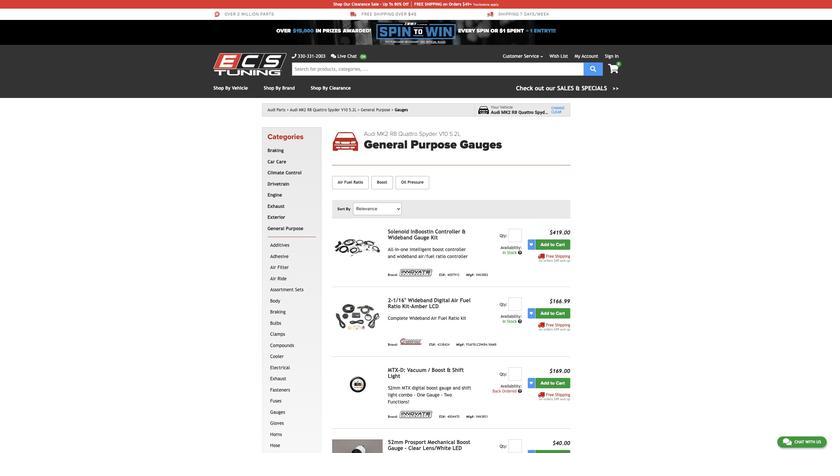 Task type: locate. For each thing, give the bounding box(es) containing it.
cart down $169.00
[[556, 380, 565, 386]]

0 horizontal spatial quattro
[[313, 108, 327, 112]]

up for $169.00
[[566, 397, 570, 401]]

exhaust link up 'fasteners'
[[269, 373, 314, 385]]

exhaust inside general purpose subcategories element
[[270, 376, 286, 381]]

mfg#: left inn3851 at bottom
[[466, 415, 475, 419]]

and down $166.99
[[560, 327, 565, 331]]

ratio inside 2-1/16" wideband digital air fuel ratio kit-amber lcd
[[388, 303, 401, 309]]

1 vertical spatial vehicle
[[500, 105, 513, 109]]

2 vertical spatial add to cart button
[[535, 378, 570, 388]]

0 horizontal spatial &
[[447, 367, 451, 373]]

free shipping on orders $49 and up for $169.00
[[539, 392, 570, 401]]

oil
[[401, 180, 406, 185]]

4 qty: from the top
[[500, 444, 507, 449]]

over
[[225, 12, 236, 17], [276, 28, 291, 34]]

free shipping on orders $49 and up for $419.00
[[539, 254, 570, 262]]

1 vertical spatial braking link
[[269, 307, 314, 318]]

1 vertical spatial boost
[[432, 367, 445, 373]]

2 horizontal spatial boost
[[457, 439, 470, 445]]

2 cart from the top
[[556, 310, 565, 316]]

0 vertical spatial cart
[[556, 242, 565, 247]]

es#: left 4004470
[[439, 415, 446, 419]]

es#: left 4338424
[[429, 343, 436, 347]]

0 vertical spatial brand:
[[388, 273, 398, 277]]

our
[[344, 2, 350, 7]]

gauge right one
[[427, 392, 440, 397]]

$49 down $419.00
[[554, 259, 559, 262]]

on for solenoid inboostin controller & wideband gauge kit
[[539, 259, 542, 262]]

stock
[[507, 250, 517, 255], [507, 319, 517, 324]]

change link
[[551, 106, 565, 110]]

0 vertical spatial vehicle
[[232, 85, 248, 91]]

gauge inside 52mm mtx digital boost gauge and shift light combo - one gauge - two functions!
[[427, 392, 440, 397]]

audi inside the your vehicle audi mk2 r8 quattro spyder v10 5.2l
[[491, 110, 500, 115]]

2 vertical spatial brand:
[[388, 415, 398, 419]]

0 vertical spatial to
[[550, 242, 555, 247]]

add to cart down $166.99
[[541, 310, 565, 316]]

stock for $419.00
[[507, 250, 517, 255]]

ratio up complete
[[388, 303, 401, 309]]

2 brand: from the top
[[388, 343, 398, 347]]

es#: left 4007912
[[439, 273, 446, 277]]

mk2 for audi mk2 r8 quattro spyder v10 5.2l
[[299, 108, 306, 112]]

boost right /
[[432, 367, 445, 373]]

1 horizontal spatial general purpose
[[361, 108, 390, 112]]

wideband inside solenoid inboostin controller & wideband gauge kit
[[388, 234, 412, 241]]

free shipping on orders $49 and up for $166.99
[[539, 323, 570, 331]]

0 horizontal spatial gauges
[[270, 409, 285, 415]]

52mm mtx digital boost gauge and shift light combo - one gauge - two functions!
[[388, 385, 471, 404]]

brand: down functions!
[[388, 415, 398, 419]]

3 qty: from the top
[[500, 372, 507, 377]]

2 add to cart button from the top
[[535, 308, 570, 318]]

boost inside all-in-one intelligent boost controller and wideband air/fuel ratio controller
[[433, 247, 444, 252]]

gauge inside solenoid inboostin controller & wideband gauge kit
[[414, 234, 429, 241]]

orders down $169.00
[[543, 397, 553, 401]]

spyder
[[328, 108, 340, 112], [535, 110, 549, 115], [419, 130, 437, 138]]

*exclusions apply link
[[473, 2, 499, 7]]

5.2l for audi mk2 r8 quattro spyder v10 5.2l general purpose gauges
[[449, 130, 461, 138]]

and down all-
[[388, 254, 395, 259]]

quattro inside audi mk2 r8 quattro spyder v10 5.2l general purpose gauges
[[398, 130, 417, 138]]

lcd
[[429, 303, 439, 309]]

r8 inside the your vehicle audi mk2 r8 quattro spyder v10 5.2l
[[512, 110, 517, 115]]

0 horizontal spatial boost
[[377, 180, 387, 185]]

3 add to cart from the top
[[541, 380, 565, 386]]

purpose inside category navigation element
[[286, 226, 303, 231]]

free shipping on orders $49 and up down $166.99
[[539, 323, 570, 331]]

3 brand: from the top
[[388, 415, 398, 419]]

0 vertical spatial over
[[225, 12, 236, 17]]

shop for shop by vehicle
[[213, 85, 224, 91]]

0 horizontal spatial ratio
[[353, 180, 363, 185]]

1 horizontal spatial 5.2l
[[449, 130, 461, 138]]

free down $169.00
[[546, 392, 554, 397]]

horns
[[270, 432, 282, 437]]

add to wish list image
[[530, 243, 533, 246], [530, 312, 533, 315], [530, 381, 533, 385]]

climate control link
[[266, 167, 314, 179]]

ratio left boost link
[[353, 180, 363, 185]]

free for solenoid inboostin controller & wideband gauge kit
[[546, 254, 554, 259]]

quattro inside the your vehicle audi mk2 r8 quattro spyder v10 5.2l
[[518, 110, 534, 115]]

over
[[396, 12, 407, 17]]

general purpose subcategories element
[[268, 237, 316, 453]]

audi inside audi mk2 r8 quattro spyder v10 5.2l general purpose gauges
[[364, 130, 375, 138]]

horns link
[[269, 429, 314, 440]]

and left shift
[[453, 385, 460, 391]]

sort
[[337, 206, 345, 211]]

& right the sales at right top
[[576, 85, 580, 92]]

exhaust link up exterior
[[266, 201, 314, 212]]

to for $419.00
[[550, 242, 555, 247]]

$49 for mtx-d: vacuum / boost & shift light
[[554, 397, 559, 401]]

1 horizontal spatial v10
[[439, 130, 448, 138]]

$49 right over
[[408, 12, 417, 17]]

over 2 million parts link
[[213, 11, 274, 17]]

light
[[388, 373, 400, 379]]

boost right mechanical
[[457, 439, 470, 445]]

1 vertical spatial mfg#:
[[456, 343, 465, 347]]

free for 2-1/16" wideband digital air fuel ratio kit-amber lcd
[[546, 323, 554, 327]]

1 vertical spatial gauges
[[460, 138, 502, 152]]

$169.00
[[549, 368, 570, 374]]

add to cart button down $166.99
[[535, 308, 570, 318]]

mfg#: right 4338424
[[456, 343, 465, 347]]

mechanical
[[428, 439, 455, 445]]

sales & specials link
[[516, 84, 619, 93]]

0 vertical spatial availability:
[[501, 245, 522, 250]]

clear inside change clear
[[551, 110, 561, 114]]

shipping for $169.00
[[555, 392, 570, 397]]

general purpose inside general purpose link
[[268, 226, 303, 231]]

braking link up bulbs
[[269, 307, 314, 318]]

0 horizontal spatial general purpose
[[268, 226, 303, 231]]

0 horizontal spatial clearance
[[329, 85, 351, 91]]

2 question circle image from the top
[[518, 319, 522, 323]]

330-
[[298, 53, 307, 59]]

2 orders from the top
[[543, 327, 553, 331]]

shipping down $166.99
[[555, 323, 570, 327]]

brand: left prosport performance - corporate logo
[[388, 343, 398, 347]]

0 vertical spatial add to cart button
[[535, 239, 570, 250]]

0 horizontal spatial spyder
[[328, 108, 340, 112]]

shop by brand link
[[264, 85, 295, 91]]

0 link
[[603, 61, 621, 74]]

availability: for $169.00
[[501, 384, 522, 389]]

ping
[[433, 2, 442, 7]]

1 stock from the top
[[507, 250, 517, 255]]

car care
[[268, 159, 286, 164]]

and inside 52mm mtx digital boost gauge and shift light combo - one gauge - two functions!
[[453, 385, 460, 391]]

$49
[[408, 12, 417, 17], [554, 259, 559, 262], [554, 327, 559, 331], [554, 397, 559, 401]]

1 vertical spatial over
[[276, 28, 291, 34]]

0 vertical spatial &
[[576, 85, 580, 92]]

es#3176536 - pstbo270-12 - 52mm prosport mechanical boost gauge - clear lens/white led - includes twist on mounting ring, twist on led bulb, tubing kit, t-adapter, and instructions. - prosport performance - audi bmw volkswagen mercedes benz mini porsche image
[[332, 439, 383, 453]]

every spin or $1 spent = 1 entry!!!
[[458, 28, 556, 34]]

2 up from the top
[[566, 327, 570, 331]]

to down $166.99
[[550, 310, 555, 316]]

on for 2-1/16" wideband digital air fuel ratio kit-amber lcd
[[539, 327, 542, 331]]

331-
[[307, 53, 316, 59]]

0 vertical spatial add
[[541, 242, 549, 247]]

0 vertical spatial clearance
[[352, 2, 370, 7]]

0 vertical spatial wideband
[[388, 234, 412, 241]]

compounds
[[270, 343, 294, 348]]

braking link up care
[[266, 145, 314, 156]]

$49 down $169.00
[[554, 397, 559, 401]]

2 vertical spatial availability:
[[501, 384, 522, 389]]

2 vertical spatial cart
[[556, 380, 565, 386]]

- left one
[[414, 392, 416, 397]]

1 vertical spatial general purpose link
[[266, 223, 314, 234]]

clamps link
[[269, 329, 314, 340]]

cart down $419.00
[[556, 242, 565, 247]]

1
[[530, 28, 533, 34]]

2 vertical spatial gauge
[[388, 445, 403, 451]]

1 vertical spatial availability:
[[501, 314, 522, 319]]

fuel up kit
[[460, 297, 471, 303]]

clear left lens/white
[[408, 445, 421, 451]]

off
[[403, 2, 409, 7]]

up
[[383, 2, 388, 7]]

gauges inside gauges link
[[270, 409, 285, 415]]

0 horizontal spatial mk2
[[299, 108, 306, 112]]

5.2l for audi mk2 r8 quattro spyder v10 5.2l
[[349, 108, 356, 112]]

0 vertical spatial 52mm
[[388, 385, 400, 391]]

0 vertical spatial innovate motorsports - corporate logo image
[[399, 269, 433, 276]]

0 horizontal spatial general purpose link
[[266, 223, 314, 234]]

brand:
[[388, 273, 398, 277], [388, 343, 398, 347], [388, 415, 398, 419]]

question circle image
[[518, 251, 522, 255], [518, 319, 522, 323]]

air filter
[[270, 265, 289, 270]]

1 vertical spatial fuel
[[460, 297, 471, 303]]

innovate motorsports - corporate logo image down one
[[399, 411, 433, 418]]

2 horizontal spatial 5.2l
[[559, 110, 568, 115]]

1 add to cart from the top
[[541, 242, 565, 247]]

electrical
[[270, 365, 290, 370]]

$419.00
[[549, 229, 570, 236]]

vehicle down ecs tuning image
[[232, 85, 248, 91]]

2 horizontal spatial purpose
[[411, 138, 457, 152]]

vehicle right your
[[500, 105, 513, 109]]

categories
[[268, 133, 304, 141]]

shipping
[[498, 12, 519, 17], [555, 254, 570, 259], [555, 323, 570, 327], [555, 392, 570, 397]]

1 vertical spatial in stock
[[503, 319, 518, 324]]

boost left oil
[[377, 180, 387, 185]]

$1
[[499, 28, 505, 34]]

additives link
[[269, 240, 314, 251]]

general for the rightmost general purpose link
[[361, 108, 375, 112]]

0 horizontal spatial chat
[[347, 53, 357, 59]]

sort by
[[337, 206, 351, 211]]

2 vertical spatial general
[[268, 226, 284, 231]]

2 add to wish list image from the top
[[530, 312, 533, 315]]

chat right live at the top of page
[[347, 53, 357, 59]]

1 horizontal spatial purpose
[[376, 108, 390, 112]]

spyder inside the your vehicle audi mk2 r8 quattro spyder v10 5.2l
[[535, 110, 549, 115]]

1 innovate motorsports - corporate logo image from the top
[[399, 269, 433, 276]]

mk2 inside audi mk2 r8 quattro spyder v10 5.2l general purpose gauges
[[377, 130, 388, 138]]

comments image
[[783, 438, 792, 446]]

general inside category navigation element
[[268, 226, 284, 231]]

qty: for 2-1/16" wideband digital air fuel ratio kit-amber lcd
[[500, 302, 507, 307]]

braking up car care on the top of the page
[[268, 148, 284, 153]]

es#: for kit-
[[429, 343, 436, 347]]

& left shift
[[447, 367, 451, 373]]

2 horizontal spatial ratio
[[448, 315, 459, 321]]

1 vertical spatial cart
[[556, 310, 565, 316]]

air up sort
[[338, 180, 343, 185]]

3 to from the top
[[550, 380, 555, 386]]

1 add to cart button from the top
[[535, 239, 570, 250]]

free shipping on orders $49 and up down $419.00
[[539, 254, 570, 262]]

0 vertical spatial braking link
[[266, 145, 314, 156]]

0 vertical spatial stock
[[507, 250, 517, 255]]

question circle image
[[518, 389, 522, 393]]

over left $15,000
[[276, 28, 291, 34]]

& inside mtx-d: vacuum / boost & shift light
[[447, 367, 451, 373]]

0 vertical spatial clear
[[551, 110, 561, 114]]

by down ecs tuning image
[[225, 85, 231, 91]]

es#4007912 - inn3882 - solenoid inboostin controller & wideband gauge kit - all-in-one intelligent boost controller and wideband air/fuel ratio controller - innovate motorsports - audi bmw volkswagen mercedes benz mini porsche image
[[332, 229, 383, 267]]

clearance
[[352, 2, 370, 7], [329, 85, 351, 91]]

1 vertical spatial stock
[[507, 319, 517, 324]]

1 vertical spatial innovate motorsports - corporate logo image
[[399, 411, 433, 418]]

1 horizontal spatial gauges
[[395, 108, 408, 112]]

controller right ratio
[[447, 254, 468, 259]]

exhaust down electrical on the left
[[270, 376, 286, 381]]

1 vertical spatial braking
[[270, 309, 286, 315]]

mfg#:
[[466, 273, 475, 277], [456, 343, 465, 347], [466, 415, 475, 419]]

innovate motorsports - corporate logo image for wideband
[[399, 269, 433, 276]]

mk2 inside the your vehicle audi mk2 r8 quattro spyder v10 5.2l
[[501, 110, 511, 115]]

air down lcd
[[431, 315, 437, 321]]

0 vertical spatial general purpose link
[[361, 108, 394, 112]]

3 up from the top
[[566, 397, 570, 401]]

car
[[268, 159, 275, 164]]

by left brand
[[276, 85, 281, 91]]

shop by brand
[[264, 85, 295, 91]]

free
[[362, 12, 373, 17], [546, 254, 554, 259], [546, 323, 554, 327], [546, 392, 554, 397]]

2 qty: from the top
[[500, 302, 507, 307]]

clearance for our
[[352, 2, 370, 7]]

1 52mm from the top
[[388, 385, 400, 391]]

shipping for $166.99
[[555, 323, 570, 327]]

hose
[[270, 443, 280, 448]]

.
[[446, 41, 446, 44]]

add to cart button down $169.00
[[535, 378, 570, 388]]

1 horizontal spatial over
[[276, 28, 291, 34]]

control
[[286, 170, 302, 175]]

v10 inside the your vehicle audi mk2 r8 quattro spyder v10 5.2l
[[550, 110, 558, 115]]

innovate motorsports - corporate logo image down wideband
[[399, 269, 433, 276]]

air left ride
[[270, 276, 276, 281]]

2 stock from the top
[[507, 319, 517, 324]]

1 add from the top
[[541, 242, 549, 247]]

es#: 4338424
[[429, 343, 450, 347]]

1 availability: from the top
[[501, 245, 522, 250]]

shopping cart image
[[608, 64, 619, 73]]

my account
[[575, 53, 598, 59]]

v10 inside audi mk2 r8 quattro spyder v10 5.2l general purpose gauges
[[439, 130, 448, 138]]

clear down the sales at right top
[[551, 110, 561, 114]]

2 vertical spatial up
[[566, 397, 570, 401]]

stock for $166.99
[[507, 319, 517, 324]]

0 vertical spatial orders
[[543, 259, 553, 262]]

see official rules link
[[421, 40, 446, 44]]

1 horizontal spatial fuel
[[438, 315, 447, 321]]

$49 for solenoid inboostin controller & wideband gauge kit
[[554, 259, 559, 262]]

gauges inside audi mk2 r8 quattro spyder v10 5.2l general purpose gauges
[[460, 138, 502, 152]]

on for mtx-d: vacuum / boost & shift light
[[539, 397, 542, 401]]

change clear
[[551, 106, 565, 114]]

Search text field
[[292, 62, 583, 76]]

1 vertical spatial exhaust
[[270, 376, 286, 381]]

shipping
[[374, 12, 394, 17]]

ratio left kit
[[448, 315, 459, 321]]

3 cart from the top
[[556, 380, 565, 386]]

shipping down $419.00
[[555, 254, 570, 259]]

mfg#: left inn3882
[[466, 273, 475, 277]]

vehicle
[[232, 85, 248, 91], [500, 105, 513, 109]]

52mm inside the 52mm prosport mechanical boost gauge - clear lens/white led
[[388, 439, 403, 445]]

brand: for kit-
[[388, 343, 398, 347]]

0 vertical spatial mfg#:
[[466, 273, 475, 277]]

chat left with
[[794, 440, 804, 444]]

inboostin
[[411, 228, 434, 235]]

functions!
[[388, 399, 409, 404]]

to down $419.00
[[550, 242, 555, 247]]

52mm inside 52mm mtx digital boost gauge and shift light combo - one gauge - two functions!
[[388, 385, 400, 391]]

availability:
[[501, 245, 522, 250], [501, 314, 522, 319], [501, 384, 522, 389]]

2 add from the top
[[541, 310, 549, 316]]

in for $419.00
[[503, 250, 506, 255]]

air left filter
[[270, 265, 276, 270]]

boost inside the 52mm prosport mechanical boost gauge - clear lens/white led
[[457, 439, 470, 445]]

1 add to wish list image from the top
[[530, 243, 533, 246]]

purpose for the bottom general purpose link
[[286, 226, 303, 231]]

1 to from the top
[[550, 242, 555, 247]]

1 vertical spatial general
[[364, 138, 408, 152]]

oil pressure link
[[395, 176, 429, 189]]

necessary.
[[405, 41, 420, 44]]

2 vertical spatial to
[[550, 380, 555, 386]]

r8 inside audi mk2 r8 quattro spyder v10 5.2l general purpose gauges
[[390, 130, 397, 138]]

general purpose link
[[361, 108, 394, 112], [266, 223, 314, 234]]

shipping 7 days/week link
[[487, 11, 549, 17]]

free shipping on orders $49 and up down $169.00
[[539, 392, 570, 401]]

2 vertical spatial gauges
[[270, 409, 285, 415]]

1 question circle image from the top
[[518, 251, 522, 255]]

2 add to cart from the top
[[541, 310, 565, 316]]

orders down $419.00
[[543, 259, 553, 262]]

all-in-one intelligent boost controller and wideband air/fuel ratio controller
[[388, 247, 468, 259]]

free down shop our clearance sale - up to 80% off
[[362, 12, 373, 17]]

- inside the 52mm prosport mechanical boost gauge - clear lens/white led
[[405, 445, 407, 451]]

general for the bottom general purpose link
[[268, 226, 284, 231]]

2 vertical spatial fuel
[[438, 315, 447, 321]]

2-
[[388, 297, 393, 303]]

gauge up intelligent
[[414, 234, 429, 241]]

2 vertical spatial add to cart
[[541, 380, 565, 386]]

list
[[561, 53, 568, 59]]

spyder inside audi mk2 r8 quattro spyder v10 5.2l general purpose gauges
[[419, 130, 437, 138]]

0 vertical spatial boost
[[377, 180, 387, 185]]

amber
[[411, 303, 427, 309]]

ratio
[[436, 254, 446, 259]]

add to wish list image for $419.00
[[530, 243, 533, 246]]

1 free shipping on orders $49 and up from the top
[[539, 254, 570, 262]]

add to cart down $169.00
[[541, 380, 565, 386]]

braking inside general purpose subcategories element
[[270, 309, 286, 315]]

add to cart button for $169.00
[[535, 378, 570, 388]]

innovate motorsports - corporate logo image
[[399, 269, 433, 276], [399, 411, 433, 418]]

1 vertical spatial 52mm
[[388, 439, 403, 445]]

add to cart for $419.00
[[541, 242, 565, 247]]

1 qty: from the top
[[500, 233, 507, 238]]

$49 down $166.99
[[554, 327, 559, 331]]

and for solenoid inboostin controller & wideband gauge kit
[[560, 259, 565, 262]]

$49 for 2-1/16" wideband digital air fuel ratio kit-amber lcd
[[554, 327, 559, 331]]

gauge left 'prosport' in the bottom of the page
[[388, 445, 403, 451]]

2 in stock from the top
[[503, 319, 518, 324]]

1 vertical spatial add to wish list image
[[530, 312, 533, 315]]

fuel up sort by
[[344, 180, 352, 185]]

1 vertical spatial clear
[[408, 445, 421, 451]]

gauge inside the 52mm prosport mechanical boost gauge - clear lens/white led
[[388, 445, 403, 451]]

fuel down lcd
[[438, 315, 447, 321]]

and down $419.00
[[560, 259, 565, 262]]

1 cart from the top
[[556, 242, 565, 247]]

0 vertical spatial free shipping on orders $49 and up
[[539, 254, 570, 262]]

one
[[401, 247, 408, 252]]

add to cart
[[541, 242, 565, 247], [541, 310, 565, 316], [541, 380, 565, 386]]

- left lens/white
[[405, 445, 407, 451]]

2 innovate motorsports - corporate logo image from the top
[[399, 411, 433, 418]]

3 add from the top
[[541, 380, 549, 386]]

1 vertical spatial brand:
[[388, 343, 398, 347]]

52mm left 'prosport' in the bottom of the page
[[388, 439, 403, 445]]

2 to from the top
[[550, 310, 555, 316]]

2 vertical spatial mfg#:
[[466, 415, 475, 419]]

add to cart down $419.00
[[541, 242, 565, 247]]

3 add to wish list image from the top
[[530, 381, 533, 385]]

0 horizontal spatial v10
[[341, 108, 348, 112]]

3 orders from the top
[[543, 397, 553, 401]]

purpose inside audi mk2 r8 quattro spyder v10 5.2l general purpose gauges
[[411, 138, 457, 152]]

clearance for by
[[329, 85, 351, 91]]

2 availability: from the top
[[501, 314, 522, 319]]

drivetrain
[[268, 181, 289, 187]]

purpose for the rightmost general purpose link
[[376, 108, 390, 112]]

2 vertical spatial in
[[503, 319, 506, 324]]

2 vertical spatial es#:
[[439, 415, 446, 419]]

boost left gauge
[[426, 385, 438, 391]]

to down $169.00
[[550, 380, 555, 386]]

controller
[[445, 247, 466, 252], [447, 254, 468, 259]]

free down $419.00
[[546, 254, 554, 259]]

boost up ratio
[[433, 247, 444, 252]]

1 vertical spatial add
[[541, 310, 549, 316]]

0 vertical spatial question circle image
[[518, 251, 522, 255]]

up down $419.00
[[566, 259, 570, 262]]

exhaust
[[268, 204, 285, 209], [270, 376, 286, 381]]

brand: down wideband
[[388, 273, 398, 277]]

2 52mm from the top
[[388, 439, 403, 445]]

3 add to cart button from the top
[[535, 378, 570, 388]]

exhaust up exterior
[[268, 204, 285, 209]]

1 vertical spatial chat
[[794, 440, 804, 444]]

0 vertical spatial exhaust
[[268, 204, 285, 209]]

add for $166.99
[[541, 310, 549, 316]]

r8 for audi mk2 r8 quattro spyder v10 5.2l
[[307, 108, 312, 112]]

0 vertical spatial general
[[361, 108, 375, 112]]

general inside audi mk2 r8 quattro spyder v10 5.2l general purpose gauges
[[364, 138, 408, 152]]

None number field
[[509, 229, 522, 242], [509, 298, 522, 311], [509, 367, 522, 381], [509, 439, 522, 453], [509, 229, 522, 242], [509, 298, 522, 311], [509, 367, 522, 381], [509, 439, 522, 453]]

1 in stock from the top
[[503, 250, 518, 255]]

0 horizontal spatial 5.2l
[[349, 108, 356, 112]]

1 vertical spatial orders
[[543, 327, 553, 331]]

52mm prosport mechanical boost gauge - clear lens/white led link
[[388, 439, 470, 451]]

clearance right our
[[352, 2, 370, 7]]

vehicle inside the your vehicle audi mk2 r8 quattro spyder v10 5.2l
[[500, 105, 513, 109]]

boost inside mtx-d: vacuum / boost & shift light
[[432, 367, 445, 373]]

1 orders from the top
[[543, 259, 553, 262]]

shop our clearance sale - up to 80% off link
[[333, 1, 412, 7]]

1 vertical spatial &
[[462, 228, 466, 235]]

over for over $15,000 in prizes
[[276, 28, 291, 34]]

parts
[[277, 108, 286, 112]]

52mm up light
[[388, 385, 400, 391]]

over left 2
[[225, 12, 236, 17]]

shipping down $169.00
[[555, 392, 570, 397]]

0 vertical spatial add to wish list image
[[530, 243, 533, 246]]

5.2l inside audi mk2 r8 quattro spyder v10 5.2l general purpose gauges
[[449, 130, 461, 138]]

add for $169.00
[[541, 380, 549, 386]]

filter
[[277, 265, 289, 270]]

up down $166.99
[[566, 327, 570, 331]]

braking up bulbs
[[270, 309, 286, 315]]

and down $169.00
[[560, 397, 565, 401]]

by right sort
[[346, 206, 351, 211]]

1 horizontal spatial clear
[[551, 110, 561, 114]]

1 vertical spatial clearance
[[329, 85, 351, 91]]

shipping for $419.00
[[555, 254, 570, 259]]

1 horizontal spatial general purpose link
[[361, 108, 394, 112]]

controller up ratio
[[445, 247, 466, 252]]

up down $169.00
[[566, 397, 570, 401]]

by up audi mk2 r8 quattro spyder v10 5.2l link
[[323, 85, 328, 91]]

3 availability: from the top
[[501, 384, 522, 389]]

1 vertical spatial ratio
[[388, 303, 401, 309]]

2 horizontal spatial spyder
[[535, 110, 549, 115]]

& right the controller
[[462, 228, 466, 235]]

question circle image for $166.99
[[518, 319, 522, 323]]

1 horizontal spatial &
[[462, 228, 466, 235]]

clearance up audi mk2 r8 quattro spyder v10 5.2l link
[[329, 85, 351, 91]]

gauges
[[395, 108, 408, 112], [460, 138, 502, 152], [270, 409, 285, 415]]

0 vertical spatial controller
[[445, 247, 466, 252]]

3 free shipping on orders $49 and up from the top
[[539, 392, 570, 401]]

free down $166.99
[[546, 323, 554, 327]]

in stock for $166.99
[[503, 319, 518, 324]]

shop for shop our clearance sale - up to 80% off
[[333, 2, 342, 7]]

over for over 2 million parts
[[225, 12, 236, 17]]

cart down $166.99
[[556, 310, 565, 316]]

1 up from the top
[[566, 259, 570, 262]]

2 free shipping on orders $49 and up from the top
[[539, 323, 570, 331]]

0 vertical spatial gauge
[[414, 234, 429, 241]]

your vehicle audi mk2 r8 quattro spyder v10 5.2l
[[491, 105, 568, 115]]

mtx-
[[388, 367, 400, 373]]

add to cart button down $419.00
[[535, 239, 570, 250]]

gauges link
[[269, 407, 314, 418]]

qty: for solenoid inboostin controller & wideband gauge kit
[[500, 233, 507, 238]]

in stock
[[503, 250, 518, 255], [503, 319, 518, 324]]

free shipping on orders $49 and up
[[539, 254, 570, 262], [539, 323, 570, 331], [539, 392, 570, 401]]

orders down $166.99
[[543, 327, 553, 331]]

1 vertical spatial free shipping on orders $49 and up
[[539, 323, 570, 331]]



Task type: vqa. For each thing, say whether or not it's contained in the screenshot.
middle the ECS Tuning recommends this product. image
no



Task type: describe. For each thing, give the bounding box(es) containing it.
v10 for audi mk2 r8 quattro spyder v10 5.2l general purpose gauges
[[439, 130, 448, 138]]

climate
[[268, 170, 284, 175]]

live chat link
[[331, 53, 367, 60]]

air/fuel
[[418, 254, 434, 259]]

availability: for $419.00
[[501, 245, 522, 250]]

audi parts
[[268, 108, 286, 112]]

to for $169.00
[[550, 380, 555, 386]]

car care link
[[266, 156, 314, 167]]

availability: for $166.99
[[501, 314, 522, 319]]

customer service
[[503, 53, 539, 59]]

quattro for audi mk2 r8 quattro spyder v10 5.2l
[[313, 108, 327, 112]]

- left up
[[380, 2, 382, 7]]

fuel inside 2-1/16" wideband digital air fuel ratio kit-amber lcd
[[460, 297, 471, 303]]

kit
[[461, 315, 466, 321]]

prosport performance - corporate logo image
[[399, 338, 423, 346]]

es#: for light
[[439, 415, 446, 419]]

0 vertical spatial in
[[615, 53, 619, 59]]

mtx-d: vacuum / boost & shift light
[[388, 367, 464, 379]]

sign in
[[605, 53, 619, 59]]

r8 for audi mk2 r8 quattro spyder v10 5.2l general purpose gauges
[[390, 130, 397, 138]]

clear inside the 52mm prosport mechanical boost gauge - clear lens/white led
[[408, 445, 421, 451]]

mk2 for audi mk2 r8 quattro spyder v10 5.2l general purpose gauges
[[377, 130, 388, 138]]

climate control
[[268, 170, 302, 175]]

orders for $166.99
[[543, 327, 553, 331]]

audi parts link
[[268, 108, 289, 112]]

and inside all-in-one intelligent boost controller and wideband air/fuel ratio controller
[[388, 254, 395, 259]]

=
[[526, 28, 529, 34]]

my account link
[[575, 53, 598, 59]]

purchase
[[391, 41, 404, 44]]

oil pressure
[[401, 180, 424, 185]]

adhesive link
[[269, 251, 314, 262]]

intelligent
[[410, 247, 431, 252]]

in for $166.99
[[503, 319, 506, 324]]

- left two
[[441, 392, 443, 397]]

mfg#: psafrlcdwb4.9amb
[[456, 343, 496, 347]]

ecs tuning image
[[213, 53, 286, 75]]

qty: for mtx-d: vacuum / boost & shift light
[[500, 372, 507, 377]]

audi mk2 r8 quattro spyder v10 5.2l link
[[290, 108, 360, 112]]

air for air ride
[[270, 276, 276, 281]]

ride
[[277, 276, 287, 281]]

0 vertical spatial es#:
[[439, 273, 446, 277]]

air for air filter
[[270, 265, 276, 270]]

shift
[[462, 385, 471, 391]]

apply
[[491, 2, 499, 6]]

es#: 4007912
[[439, 273, 459, 277]]

or
[[490, 28, 498, 34]]

by for brand
[[276, 85, 281, 91]]

back
[[493, 389, 501, 393]]

& inside solenoid inboostin controller & wideband gauge kit
[[462, 228, 466, 235]]

exhaust link inside general purpose subcategories element
[[269, 373, 314, 385]]

search image
[[590, 66, 596, 72]]

sales & specials
[[557, 85, 607, 92]]

fasteners
[[270, 387, 290, 393]]

spyder for audi mk2 r8 quattro spyder v10 5.2l
[[328, 108, 340, 112]]

52mm for 52mm mtx digital boost gauge and shift light combo - one gauge - two functions!
[[388, 385, 400, 391]]

chat with us link
[[777, 436, 827, 448]]

general purpose for the rightmost general purpose link
[[361, 108, 390, 112]]

ecs tuning 'spin to win' contest logo image
[[376, 23, 456, 39]]

0 horizontal spatial vehicle
[[232, 85, 248, 91]]

free ship ping on orders $49+ *exclusions apply
[[414, 2, 499, 7]]

audi mk2 r8 quattro spyder v10 5.2l general purpose gauges
[[364, 130, 502, 152]]

over $15,000 in prizes
[[276, 28, 341, 34]]

drivetrain link
[[266, 179, 314, 190]]

in-
[[395, 247, 401, 252]]

free for mtx-d: vacuum / boost & shift light
[[546, 392, 554, 397]]

cart for $419.00
[[556, 242, 565, 247]]

body
[[270, 298, 280, 304]]

complete wideband air fuel ratio kit
[[388, 315, 466, 321]]

clear link
[[551, 110, 565, 114]]

change
[[551, 106, 565, 110]]

audi for audi parts
[[268, 108, 275, 112]]

spyder for audi mk2 r8 quattro spyder v10 5.2l general purpose gauges
[[419, 130, 437, 138]]

/
[[428, 367, 430, 373]]

add to wish list image for $166.99
[[530, 312, 533, 315]]

audi for audi mk2 r8 quattro spyder v10 5.2l
[[290, 108, 298, 112]]

1 vertical spatial controller
[[447, 254, 468, 259]]

entry!!!
[[534, 28, 556, 34]]

million
[[241, 12, 259, 17]]

cooler link
[[269, 351, 314, 362]]

shop by clearance link
[[311, 85, 351, 91]]

phone image
[[292, 54, 296, 58]]

2 vertical spatial wideband
[[409, 315, 430, 321]]

orders for $419.00
[[543, 259, 553, 262]]

2-1/16" wideband digital air fuel ratio kit-amber lcd link
[[388, 297, 471, 309]]

shop our clearance sale - up to 80% off
[[333, 2, 409, 7]]

in
[[316, 28, 321, 34]]

air inside 2-1/16" wideband digital air fuel ratio kit-amber lcd
[[451, 297, 458, 303]]

add to cart for $166.99
[[541, 310, 565, 316]]

no purchase necessary. see official rules .
[[386, 41, 446, 44]]

cart for $169.00
[[556, 380, 565, 386]]

account
[[582, 53, 598, 59]]

wideband inside 2-1/16" wideband digital air fuel ratio kit-amber lcd
[[408, 297, 432, 303]]

question circle image for $419.00
[[518, 251, 522, 255]]

days/week
[[524, 12, 549, 17]]

inn3882
[[476, 273, 488, 277]]

add to wish list image for $169.00
[[530, 381, 533, 385]]

digital
[[412, 385, 425, 391]]

additives
[[270, 243, 289, 248]]

add to cart for $169.00
[[541, 380, 565, 386]]

mfg#: for solenoid inboostin controller & wideband gauge kit
[[466, 273, 475, 277]]

0 vertical spatial gauges
[[395, 108, 408, 112]]

shipping left 7
[[498, 12, 519, 17]]

wish
[[550, 53, 559, 59]]

shop by clearance
[[311, 85, 351, 91]]

shop for shop by clearance
[[311, 85, 321, 91]]

innovate motorsports - corporate logo image for boost
[[399, 411, 433, 418]]

spin
[[477, 28, 489, 34]]

customer service button
[[503, 53, 543, 60]]

es#4338424 - psafrlcdwb4.9amb - 2-1/16" wideband digital air fuel ratio kit-amber lcd - complete wideband air fuel ratio kit - prosport performance - audi bmw volkswagen mercedes benz mini image
[[332, 298, 383, 335]]

330-331-2003
[[298, 53, 326, 59]]

audi mk2 r8 quattro spyder v10 5.2l
[[290, 108, 356, 112]]

ratio inside air fuel ratio link
[[353, 180, 363, 185]]

shop for shop by brand
[[264, 85, 274, 91]]

0 vertical spatial exhaust link
[[266, 201, 314, 212]]

kit-
[[402, 303, 411, 309]]

my
[[575, 53, 580, 59]]

chat with us
[[794, 440, 821, 444]]

shop by vehicle
[[213, 85, 248, 91]]

5.2l inside the your vehicle audi mk2 r8 quattro spyder v10 5.2l
[[559, 110, 568, 115]]

up for $419.00
[[566, 259, 570, 262]]

es#4004470 - inn3851 - mtx-d: vacuum / boost & shift light - 52mm mtx digital boost gauge and shift light combo - one gauge - two functions! - innovate motorsports - audi bmw volkswagen mercedes benz mini porsche image
[[332, 367, 383, 405]]

pressure
[[408, 180, 424, 185]]

see
[[421, 41, 425, 44]]

comments image
[[331, 54, 336, 58]]

up for $166.99
[[566, 327, 570, 331]]

in stock for $419.00
[[503, 250, 518, 255]]

0 vertical spatial braking
[[268, 148, 284, 153]]

52mm prosport mechanical boost gauge - clear lens/white led
[[388, 439, 470, 451]]

with
[[805, 440, 815, 444]]

add for $419.00
[[541, 242, 549, 247]]

to
[[389, 2, 393, 7]]

1 brand: from the top
[[388, 273, 398, 277]]

brand: for light
[[388, 415, 398, 419]]

330-331-2003 link
[[292, 53, 326, 60]]

by for clearance
[[323, 85, 328, 91]]

0 horizontal spatial fuel
[[344, 180, 352, 185]]

mfg#: for mtx-d: vacuum / boost & shift light
[[466, 415, 475, 419]]

digital
[[434, 297, 450, 303]]

solenoid inboostin controller & wideband gauge kit link
[[388, 228, 466, 241]]

air for air fuel ratio
[[338, 180, 343, 185]]

add to cart button for $166.99
[[535, 308, 570, 318]]

wish list link
[[550, 53, 568, 59]]

52mm for 52mm prosport mechanical boost gauge - clear lens/white led
[[388, 439, 403, 445]]

your
[[491, 105, 499, 109]]

quattro for audi mk2 r8 quattro spyder v10 5.2l general purpose gauges
[[398, 130, 417, 138]]

to for $166.99
[[550, 310, 555, 316]]

air filter link
[[269, 262, 314, 273]]

free shipping over $49 link
[[350, 11, 417, 17]]

1 horizontal spatial chat
[[794, 440, 804, 444]]

psafrlcdwb4.9amb
[[466, 343, 496, 347]]

general purpose for the bottom general purpose link
[[268, 226, 303, 231]]

kit
[[431, 234, 438, 241]]

lens/white
[[423, 445, 451, 451]]

audi for audi mk2 r8 quattro spyder v10 5.2l general purpose gauges
[[364, 130, 375, 138]]

boost inside 52mm mtx digital boost gauge and shift light combo - one gauge - two functions!
[[426, 385, 438, 391]]

gloves
[[270, 421, 284, 426]]

cart for $166.99
[[556, 310, 565, 316]]

all-
[[388, 247, 395, 252]]

air ride
[[270, 276, 287, 281]]

by for vehicle
[[225, 85, 231, 91]]

0 vertical spatial chat
[[347, 53, 357, 59]]

air fuel ratio link
[[332, 176, 369, 189]]

add to cart button for $419.00
[[535, 239, 570, 250]]

complete
[[388, 315, 408, 321]]

and for mtx-d: vacuum / boost & shift light
[[560, 397, 565, 401]]

v10 for audi mk2 r8 quattro spyder v10 5.2l
[[341, 108, 348, 112]]

category navigation element
[[262, 127, 321, 453]]

mfg#: for 2-1/16" wideband digital air fuel ratio kit-amber lcd
[[456, 343, 465, 347]]

and for 2-1/16" wideband digital air fuel ratio kit-amber lcd
[[560, 327, 565, 331]]

ship
[[425, 2, 433, 7]]

shop by vehicle link
[[213, 85, 248, 91]]

orders for $169.00
[[543, 397, 553, 401]]



